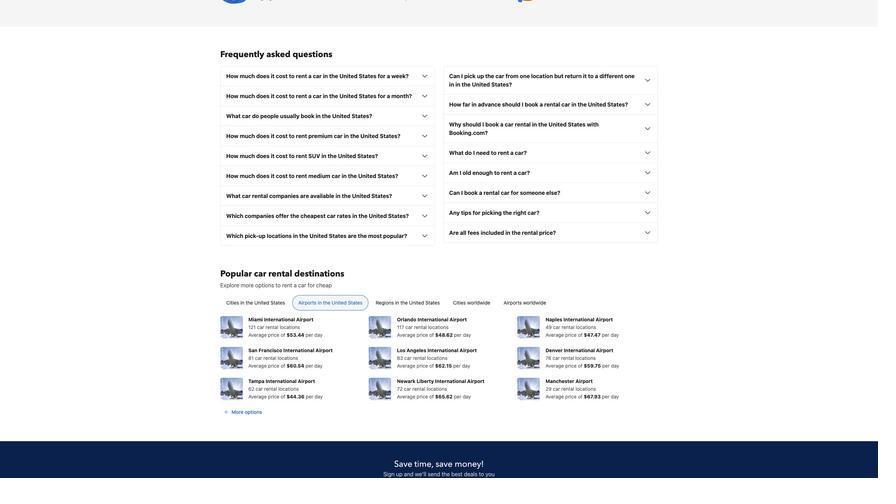 Task type: describe. For each thing, give the bounding box(es) containing it.
day inside newark liberty international airport 72 car rental locations average price of $65.62 per day
[[463, 394, 471, 400]]

car? for am i old enough to rent a car?
[[519, 170, 530, 176]]

advance
[[478, 101, 501, 108]]

states inside button
[[271, 300, 285, 306]]

the left the most
[[358, 233, 367, 239]]

a down questions
[[309, 73, 312, 79]]

best
[[452, 472, 463, 478]]

worldwide for cities worldwide
[[468, 300, 491, 306]]

book down old
[[465, 190, 478, 196]]

can i pick up the car from one location but return it to a different one in in the united states? button
[[450, 72, 652, 89]]

does for how much does it cost to rent suv in the united states?
[[256, 153, 270, 159]]

am i old enough to rent a car? button
[[450, 169, 652, 177]]

the right rates
[[359, 213, 368, 219]]

united inside can i pick up the car from one location but return it to a different one in in the united states?
[[472, 81, 490, 88]]

money!
[[455, 459, 484, 471]]

it for how much does it cost to rent a car in the united states for a month?
[[271, 93, 275, 99]]

newark liberty international airport 72 car rental locations average price of $65.62 per day
[[397, 379, 485, 400]]

save
[[436, 459, 453, 471]]

the inside any tips for picking the right car? dropdown button
[[503, 210, 512, 216]]

states? inside "dropdown button"
[[608, 101, 628, 108]]

airports for airports in the united states
[[299, 300, 317, 306]]

cities for cities worldwide
[[453, 300, 466, 306]]

are
[[450, 230, 459, 236]]

117
[[397, 325, 404, 331]]

much for how much does it cost to rent medium car in the united states?
[[240, 173, 255, 179]]

cheap car rental at newark liberty international airport – ewr image
[[369, 378, 392, 401]]

cheap car rental at manchester airport – man image
[[518, 378, 540, 401]]

international inside newark liberty international airport 72 car rental locations average price of $65.62 per day
[[435, 379, 466, 385]]

cheapest
[[301, 213, 326, 219]]

do inside dropdown button
[[465, 150, 472, 156]]

price?
[[540, 230, 556, 236]]

popular?
[[384, 233, 408, 239]]

a down how much does it cost to rent a car in the united states for a week?
[[309, 93, 312, 99]]

of inside orlando international airport 117 car rental locations average price of $48.62 per day
[[430, 332, 434, 338]]

frequently asked questions
[[220, 49, 333, 60]]

$53.44
[[287, 332, 305, 338]]

which companies offer the cheapest car rates  in the united states?
[[226, 213, 409, 219]]

airport inside miami international airport 121 car rental locations average price of $53.44 per day
[[296, 317, 314, 323]]

does for how much does it cost to rent medium car in the united states?
[[256, 173, 270, 179]]

old
[[463, 170, 472, 176]]

price inside naples international airport 49 car rental locations average price of $47.47 per day
[[566, 332, 577, 338]]

book inside why should i book a car rental in the united states with booking.com?
[[486, 121, 499, 128]]

average inside denver international airport 76 car rental locations average price of $59.75 per day
[[546, 363, 564, 369]]

to right enough
[[495, 170, 500, 176]]

rental inside tampa international airport 62 car rental locations average price of $44.36 per day
[[264, 386, 277, 392]]

book right usually
[[301, 113, 315, 119]]

international inside orlando international airport 117 car rental locations average price of $48.62 per day
[[418, 317, 449, 323]]

car inside miami international airport 121 car rental locations average price of $53.44 per day
[[257, 325, 264, 331]]

people
[[261, 113, 279, 119]]

car? inside dropdown button
[[528, 210, 540, 216]]

cheap
[[316, 283, 332, 289]]

rental inside san francisco international airport 81 car rental locations average price of $60.54 per day
[[264, 355, 277, 361]]

2 one from the left
[[625, 73, 635, 79]]

cost for how much does it cost to rent a car in the united states for a week?
[[276, 73, 288, 79]]

car inside can i pick up the car from one location but return it to a different one in in the united states?
[[496, 73, 505, 79]]

day inside orlando international airport 117 car rental locations average price of $48.62 per day
[[463, 332, 471, 338]]

can i pick up the car from one location but return it to a different one in in the united states?
[[450, 73, 635, 88]]

price inside tampa international airport 62 car rental locations average price of $44.36 per day
[[268, 394, 280, 400]]

car inside orlando international airport 117 car rental locations average price of $48.62 per day
[[406, 325, 413, 331]]

to down 'asked'
[[289, 73, 295, 79]]

of inside naples international airport 49 car rental locations average price of $47.47 per day
[[578, 332, 583, 338]]

average inside manchester airport 29 car rental locations average price of $67.93 per day
[[546, 394, 564, 400]]

airports in the united states button
[[293, 295, 369, 311]]

price inside miami international airport 121 car rental locations average price of $53.44 per day
[[268, 332, 280, 338]]

rental inside manchester airport 29 car rental locations average price of $67.93 per day
[[562, 386, 575, 392]]

asked
[[267, 49, 291, 60]]

can for can i pick up the car from one location but return it to a different one in in the united states?
[[450, 73, 460, 79]]

i left old
[[460, 170, 462, 176]]

airport inside orlando international airport 117 car rental locations average price of $48.62 per day
[[450, 317, 467, 323]]

day inside manchester airport 29 car rental locations average price of $67.93 per day
[[611, 394, 620, 400]]

of inside newark liberty international airport 72 car rental locations average price of $65.62 per day
[[430, 394, 434, 400]]

international inside the los angeles international airport 83 car rental locations average price of $62.15 per day
[[428, 348, 459, 354]]

i up tips
[[462, 190, 463, 196]]

$59.75
[[584, 363, 601, 369]]

deals
[[464, 472, 478, 478]]

included
[[481, 230, 504, 236]]

per inside san francisco international airport 81 car rental locations average price of $60.54 per day
[[306, 363, 313, 369]]

62
[[249, 386, 255, 392]]

how much does it cost to rent suv in the united states? button
[[226, 152, 429, 160]]

of inside manchester airport 29 car rental locations average price of $67.93 per day
[[578, 394, 583, 400]]

the right the pick
[[486, 73, 495, 79]]

does for how much does it cost to rent a car in the united states for a week?
[[256, 73, 270, 79]]

does for how much does it cost to rent a car in the united states for a month?
[[256, 93, 270, 99]]

it for how much does it cost to rent a car in the united states for a week?
[[271, 73, 275, 79]]

questions
[[293, 49, 333, 60]]

newark
[[397, 379, 416, 385]]

the inside what car rental companies are available in the united states? dropdown button
[[342, 193, 351, 199]]

am
[[450, 170, 459, 176]]

states left month?
[[359, 93, 377, 99]]

$60.54
[[287, 363, 304, 369]]

the inside cities in the united states button
[[246, 300, 253, 306]]

the down the cheapest
[[300, 233, 308, 239]]

sign
[[384, 472, 395, 478]]

for left week? at the left top of page
[[378, 73, 386, 79]]

how much does it cost to rent a car in the united states for a week? button
[[226, 72, 429, 80]]

a down why should i book a car rental in the united states with booking.com?
[[511, 150, 514, 156]]

to up usually
[[289, 93, 295, 99]]

average inside tampa international airport 62 car rental locations average price of $44.36 per day
[[249, 394, 267, 400]]

car inside denver international airport 76 car rental locations average price of $59.75 per day
[[553, 355, 560, 361]]

why should i book a car rental in the united states with booking.com?
[[450, 121, 599, 136]]

how far in advance should i book a rental car in the united states?
[[450, 101, 628, 108]]

83
[[397, 355, 403, 361]]

united inside "dropdown button"
[[588, 101, 607, 108]]

49
[[546, 325, 552, 331]]

of inside san francisco international airport 81 car rental locations average price of $60.54 per day
[[281, 363, 286, 369]]

cheap car rental at orlando international airport – mco image
[[369, 317, 392, 339]]

save time, save money! sign up and we'll send the best deals to you
[[384, 459, 495, 478]]

can for can i book a rental car for someone else?
[[450, 190, 460, 196]]

premium
[[309, 133, 333, 139]]

options inside popular car rental destinations explore more options to rent a car for cheap
[[255, 283, 274, 289]]

0 horizontal spatial up
[[259, 233, 266, 239]]

price inside manchester airport 29 car rental locations average price of $67.93 per day
[[566, 394, 577, 400]]

it for how much does it cost to rent suv in the united states?
[[271, 153, 275, 159]]

los
[[397, 348, 406, 354]]

tab list containing cities in the united states
[[215, 295, 664, 311]]

manchester airport 29 car rental locations average price of $67.93 per day
[[546, 379, 620, 400]]

which pick-up locations in the united states are the most popular? button
[[226, 232, 429, 240]]

airport inside tampa international airport 62 car rental locations average price of $44.36 per day
[[298, 379, 315, 385]]

airport inside newark liberty international airport 72 car rental locations average price of $65.62 per day
[[468, 379, 485, 385]]

it for how much does it cost to rent medium car in the united states?
[[271, 173, 275, 179]]

what car do people usually book in the united states? button
[[226, 112, 429, 120]]

rental inside the los angeles international airport 83 car rental locations average price of $62.15 per day
[[413, 355, 426, 361]]

airport inside denver international airport 76 car rental locations average price of $59.75 per day
[[597, 348, 614, 354]]

international inside miami international airport 121 car rental locations average price of $53.44 per day
[[264, 317, 295, 323]]

to down how much does it cost to rent suv in the united states?
[[289, 173, 295, 179]]

how for how much does it cost to rent a car in the united states for a month?
[[226, 93, 239, 99]]

book inside "dropdown button"
[[525, 101, 539, 108]]

international inside tampa international airport 62 car rental locations average price of $44.36 per day
[[266, 379, 297, 385]]

how much does it cost to rent a car in the united states for a week?
[[226, 73, 409, 79]]

how much does it cost to rent a car in the united states for a month? button
[[226, 92, 429, 100]]

car inside why should i book a car rental in the united states with booking.com?
[[505, 121, 514, 128]]

what for what car rental companies are available in the united states?
[[226, 193, 241, 199]]

available
[[311, 193, 335, 199]]

international inside san francisco international airport 81 car rental locations average price of $60.54 per day
[[284, 348, 315, 354]]

much for how much does it cost to rent suv in the united states?
[[240, 153, 255, 159]]

121
[[249, 325, 256, 331]]

tampa
[[249, 379, 265, 385]]

right
[[514, 210, 527, 216]]

frequently
[[220, 49, 265, 60]]

much for how much does it cost to rent a car in the united states for a month?
[[240, 93, 255, 99]]

what car rental companies are available in the united states?
[[226, 193, 392, 199]]

how much does it cost to rent premium car in the united states? button
[[226, 132, 429, 140]]

a up can i book a rental car for someone else?
[[514, 170, 517, 176]]

medium
[[309, 173, 331, 179]]

why
[[450, 121, 462, 128]]

cheap car rental at denver international airport – den image
[[518, 347, 540, 370]]

denver international airport 76 car rental locations average price of $59.75 per day
[[546, 348, 620, 369]]

cities in the united states button
[[220, 295, 291, 311]]

locations inside tampa international airport 62 car rental locations average price of $44.36 per day
[[279, 386, 299, 392]]

0 vertical spatial are
[[300, 193, 309, 199]]

1 horizontal spatial are
[[348, 233, 357, 239]]

states left week? at the left top of page
[[359, 73, 377, 79]]

per inside denver international airport 76 car rental locations average price of $59.75 per day
[[603, 363, 610, 369]]

do inside dropdown button
[[252, 113, 259, 119]]

which companies offer the cheapest car rates  in the united states? button
[[226, 212, 429, 220]]

location
[[532, 73, 553, 79]]

car inside "dropdown button"
[[562, 101, 571, 108]]

to right "need"
[[491, 150, 497, 156]]

angeles
[[407, 348, 427, 354]]

cost for how much does it cost to rent premium car in the united states?
[[276, 133, 288, 139]]

per inside naples international airport 49 car rental locations average price of $47.47 per day
[[602, 332, 610, 338]]

states down rates
[[329, 233, 347, 239]]

cities worldwide button
[[448, 295, 497, 311]]

picking
[[482, 210, 502, 216]]

the inside regions in the united states button
[[401, 300, 408, 306]]

airport inside san francisco international airport 81 car rental locations average price of $60.54 per day
[[316, 348, 333, 354]]

states up orlando international airport 117 car rental locations average price of $48.62 per day
[[426, 300, 440, 306]]

the inside 'what car do people usually book in the united states?' dropdown button
[[322, 113, 331, 119]]

76
[[546, 355, 552, 361]]

day inside san francisco international airport 81 car rental locations average price of $60.54 per day
[[315, 363, 323, 369]]

regions in the united states button
[[370, 295, 446, 311]]

cheap car rental at san francisco international airport – sfo image
[[220, 347, 243, 370]]

cheap car rental at los angeles international airport – lax image
[[369, 347, 392, 370]]

per inside miami international airport 121 car rental locations average price of $53.44 per day
[[306, 332, 313, 338]]

rental inside miami international airport 121 car rental locations average price of $53.44 per day
[[266, 325, 279, 331]]

which for which pick-up locations in the united states are the most popular?
[[226, 233, 244, 239]]

day inside denver international airport 76 car rental locations average price of $59.75 per day
[[612, 363, 620, 369]]

united inside button
[[255, 300, 269, 306]]

up inside the "save time, save money! sign up and we'll send the best deals to you"
[[396, 472, 403, 478]]

fees
[[468, 230, 480, 236]]

cheap car rental at miami international airport – mia image
[[220, 317, 243, 339]]

cost for how much does it cost to rent suv in the united states?
[[276, 153, 288, 159]]

united inside why should i book a car rental in the united states with booking.com?
[[549, 121, 567, 128]]

we'll
[[415, 472, 427, 478]]

i inside "dropdown button"
[[522, 101, 524, 108]]

average inside miami international airport 121 car rental locations average price of $53.44 per day
[[249, 332, 267, 338]]

$65.62
[[436, 394, 453, 400]]

locations inside the los angeles international airport 83 car rental locations average price of $62.15 per day
[[427, 355, 448, 361]]

should inside "dropdown button"
[[503, 101, 521, 108]]

for left month?
[[378, 93, 386, 99]]



Task type: locate. For each thing, give the bounding box(es) containing it.
locations
[[267, 233, 292, 239], [280, 325, 300, 331], [429, 325, 449, 331], [576, 325, 597, 331], [278, 355, 298, 361], [427, 355, 448, 361], [576, 355, 596, 361], [279, 386, 299, 392], [427, 386, 447, 392], [576, 386, 597, 392]]

per inside newark liberty international airport 72 car rental locations average price of $65.62 per day
[[454, 394, 462, 400]]

suv
[[309, 153, 320, 159]]

united
[[340, 73, 358, 79], [472, 81, 490, 88], [340, 93, 358, 99], [588, 101, 607, 108], [332, 113, 351, 119], [549, 121, 567, 128], [361, 133, 379, 139], [338, 153, 356, 159], [358, 173, 377, 179], [352, 193, 370, 199], [369, 213, 387, 219], [310, 233, 328, 239], [255, 300, 269, 306], [332, 300, 347, 306], [409, 300, 424, 306]]

2 worldwide from the left
[[524, 300, 547, 306]]

liberty
[[417, 379, 434, 385]]

day right $62.15
[[462, 363, 471, 369]]

$48.62
[[436, 332, 453, 338]]

of inside the los angeles international airport 83 car rental locations average price of $62.15 per day
[[430, 363, 434, 369]]

i up why should i book a car rental in the united states with booking.com?
[[522, 101, 524, 108]]

how much does it cost to rent medium car in the united states? button
[[226, 172, 429, 180]]

car? down why should i book a car rental in the united states with booking.com?
[[515, 150, 527, 156]]

price inside the los angeles international airport 83 car rental locations average price of $62.15 per day
[[417, 363, 428, 369]]

up inside can i pick up the car from one location but return it to a different one in in the united states?
[[477, 73, 484, 79]]

the inside why should i book a car rental in the united states with booking.com?
[[539, 121, 548, 128]]

0 vertical spatial companies
[[269, 193, 299, 199]]

of left $44.36 at the left of page
[[281, 394, 286, 400]]

offer
[[276, 213, 289, 219]]

airport inside the los angeles international airport 83 car rental locations average price of $62.15 per day
[[460, 348, 477, 354]]

popular
[[220, 268, 252, 280]]

$44.36
[[287, 394, 305, 400]]

cost for how much does it cost to rent medium car in the united states?
[[276, 173, 288, 179]]

of left $48.62
[[430, 332, 434, 338]]

to left suv
[[289, 153, 295, 159]]

a down can i pick up the car from one location but return it to a different one in in the united states?
[[540, 101, 543, 108]]

0 vertical spatial options
[[255, 283, 274, 289]]

1 vertical spatial what
[[450, 150, 464, 156]]

a down enough
[[479, 190, 483, 196]]

how for how far in advance should i book a rental car in the united states?
[[450, 101, 462, 108]]

international up $48.62
[[418, 317, 449, 323]]

for inside dropdown button
[[511, 190, 519, 196]]

1 does from the top
[[256, 73, 270, 79]]

do
[[252, 113, 259, 119], [465, 150, 472, 156]]

0 vertical spatial should
[[503, 101, 521, 108]]

81
[[249, 355, 254, 361]]

1 cost from the top
[[276, 73, 288, 79]]

do left people
[[252, 113, 259, 119]]

locations up $67.93
[[576, 386, 597, 392]]

day right $48.62
[[463, 332, 471, 338]]

how much does it cost to rent premium car in the united states?
[[226, 133, 401, 139]]

1 cities from the left
[[226, 300, 239, 306]]

far
[[463, 101, 471, 108]]

2 vertical spatial what
[[226, 193, 241, 199]]

per right $44.36 at the left of page
[[306, 394, 314, 400]]

are
[[300, 193, 309, 199], [348, 233, 357, 239]]

international inside denver international airport 76 car rental locations average price of $59.75 per day
[[564, 348, 595, 354]]

day inside miami international airport 121 car rental locations average price of $53.44 per day
[[315, 332, 323, 338]]

much
[[240, 73, 255, 79], [240, 93, 255, 99], [240, 133, 255, 139], [240, 153, 255, 159], [240, 173, 255, 179]]

1 vertical spatial up
[[259, 233, 266, 239]]

states left regions
[[348, 300, 363, 306]]

international inside naples international airport 49 car rental locations average price of $47.47 per day
[[564, 317, 595, 323]]

locations inside miami international airport 121 car rental locations average price of $53.44 per day
[[280, 325, 300, 331]]

average down the 62
[[249, 394, 267, 400]]

international down $60.54
[[266, 379, 297, 385]]

the inside the "save time, save money! sign up and we'll send the best deals to you"
[[442, 472, 450, 478]]

how
[[226, 73, 239, 79], [226, 93, 239, 99], [450, 101, 462, 108], [226, 133, 239, 139], [226, 153, 239, 159], [226, 173, 239, 179]]

locations inside newark liberty international airport 72 car rental locations average price of $65.62 per day
[[427, 386, 447, 392]]

can left the pick
[[450, 73, 460, 79]]

locations up $53.44
[[280, 325, 300, 331]]

a inside popular car rental destinations explore more options to rent a car for cheap
[[294, 283, 297, 289]]

it for how much does it cost to rent premium car in the united states?
[[271, 133, 275, 139]]

car? for what do i need to rent a car?
[[515, 150, 527, 156]]

it inside can i pick up the car from one location but return it to a different one in in the united states?
[[584, 73, 587, 79]]

2 cost from the top
[[276, 93, 288, 99]]

send
[[428, 472, 441, 478]]

cities inside 'button'
[[453, 300, 466, 306]]

to down usually
[[289, 133, 295, 139]]

price left $44.36 at the left of page
[[268, 394, 280, 400]]

price inside newark liberty international airport 72 car rental locations average price of $65.62 per day
[[417, 394, 428, 400]]

car inside the los angeles international airport 83 car rental locations average price of $62.15 per day
[[405, 355, 412, 361]]

the up how much does it cost to rent a car in the united states for a month? dropdown button
[[329, 73, 338, 79]]

4 does from the top
[[256, 153, 270, 159]]

but
[[555, 73, 564, 79]]

$67.93
[[584, 394, 601, 400]]

i up booking.com?
[[483, 121, 484, 128]]

for left someone
[[511, 190, 519, 196]]

0 horizontal spatial cities
[[226, 300, 239, 306]]

price inside denver international airport 76 car rental locations average price of $59.75 per day
[[566, 363, 577, 369]]

international
[[264, 317, 295, 323], [418, 317, 449, 323], [564, 317, 595, 323], [284, 348, 315, 354], [428, 348, 459, 354], [564, 348, 595, 354], [266, 379, 297, 385], [435, 379, 466, 385]]

much for how much does it cost to rent premium car in the united states?
[[240, 133, 255, 139]]

price up liberty
[[417, 363, 428, 369]]

1 vertical spatial are
[[348, 233, 357, 239]]

day inside tampa international airport 62 car rental locations average price of $44.36 per day
[[315, 394, 323, 400]]

0 horizontal spatial should
[[463, 121, 481, 128]]

3 much from the top
[[240, 133, 255, 139]]

locations inside manchester airport 29 car rental locations average price of $67.93 per day
[[576, 386, 597, 392]]

per right $53.44
[[306, 332, 313, 338]]

popular car rental destinations explore more options to rent a car for cheap
[[220, 268, 345, 289]]

one right the different
[[625, 73, 635, 79]]

need
[[477, 150, 490, 156]]

average
[[249, 332, 267, 338], [397, 332, 416, 338], [546, 332, 564, 338], [249, 363, 267, 369], [397, 363, 416, 369], [546, 363, 564, 369], [249, 394, 267, 400], [397, 394, 416, 400], [546, 394, 564, 400]]

average inside san francisco international airport 81 car rental locations average price of $60.54 per day
[[249, 363, 267, 369]]

up
[[477, 73, 484, 79], [259, 233, 266, 239], [396, 472, 403, 478]]

the left right
[[503, 210, 512, 216]]

cost down 'asked'
[[276, 73, 288, 79]]

1 vertical spatial should
[[463, 121, 481, 128]]

states
[[359, 73, 377, 79], [359, 93, 377, 99], [568, 121, 586, 128], [329, 233, 347, 239], [271, 300, 285, 306], [348, 300, 363, 306], [426, 300, 440, 306]]

price up francisco
[[268, 332, 280, 338]]

worldwide for airports worldwide
[[524, 300, 547, 306]]

how much does it cost to rent suv in the united states?
[[226, 153, 378, 159]]

car inside newark liberty international airport 72 car rental locations average price of $65.62 per day
[[404, 386, 411, 392]]

1 which from the top
[[226, 213, 244, 219]]

2 does from the top
[[256, 93, 270, 99]]

should up booking.com?
[[463, 121, 481, 128]]

rates
[[337, 213, 351, 219]]

average inside the los angeles international airport 83 car rental locations average price of $62.15 per day
[[397, 363, 416, 369]]

much for how much does it cost to rent a car in the united states for a week?
[[240, 73, 255, 79]]

with
[[587, 121, 599, 128]]

0 vertical spatial up
[[477, 73, 484, 79]]

all
[[460, 230, 467, 236]]

cities inside button
[[226, 300, 239, 306]]

price up "angeles"
[[417, 332, 428, 338]]

tampa international airport 62 car rental locations average price of $44.36 per day
[[249, 379, 323, 400]]

one right from
[[520, 73, 530, 79]]

a inside can i pick up the car from one location but return it to a different one in in the united states?
[[595, 73, 599, 79]]

cities worldwide
[[453, 300, 491, 306]]

per inside manchester airport 29 car rental locations average price of $67.93 per day
[[603, 394, 610, 400]]

what do i need to rent a car? button
[[450, 149, 652, 157]]

3 does from the top
[[256, 133, 270, 139]]

how for how much does it cost to rent medium car in the united states?
[[226, 173, 239, 179]]

5 million+ reviews image
[[518, 0, 546, 4]]

should inside why should i book a car rental in the united states with booking.com?
[[463, 121, 481, 128]]

1 vertical spatial companies
[[245, 213, 275, 219]]

manchester
[[546, 379, 575, 385]]

the right suv
[[328, 153, 337, 159]]

destinations
[[295, 268, 345, 280]]

los angeles international airport 83 car rental locations average price of $62.15 per day
[[397, 348, 477, 369]]

cost up usually
[[276, 93, 288, 99]]

per right $62.15
[[454, 363, 461, 369]]

price down manchester
[[566, 394, 577, 400]]

of inside denver international airport 76 car rental locations average price of $59.75 per day
[[578, 363, 583, 369]]

san francisco international airport 81 car rental locations average price of $60.54 per day
[[249, 348, 333, 369]]

per right $60.54
[[306, 363, 313, 369]]

i left the pick
[[462, 73, 463, 79]]

to right return
[[589, 73, 594, 79]]

a down destinations
[[294, 283, 297, 289]]

rent inside popular car rental destinations explore more options to rent a car for cheap
[[282, 283, 292, 289]]

we're here for you image
[[220, 0, 249, 4]]

average inside orlando international airport 117 car rental locations average price of $48.62 per day
[[397, 332, 416, 338]]

airports worldwide
[[504, 300, 547, 306]]

2 horizontal spatial up
[[477, 73, 484, 79]]

1 vertical spatial which
[[226, 233, 244, 239]]

airports worldwide button
[[498, 295, 553, 311]]

2 vertical spatial car?
[[528, 210, 540, 216]]

the down cheap
[[323, 300, 331, 306]]

miami
[[249, 317, 263, 323]]

per right $48.62
[[454, 332, 462, 338]]

the down how much does it cost to rent a car in the united states for a week? dropdown button
[[329, 93, 338, 99]]

the inside 'how much does it cost to rent medium car in the united states?' dropdown button
[[348, 173, 357, 179]]

2 much from the top
[[240, 93, 255, 99]]

from
[[506, 73, 519, 79]]

per right $59.75
[[603, 363, 610, 369]]

29
[[546, 386, 552, 392]]

else?
[[547, 190, 561, 196]]

can i book a rental car for someone else?
[[450, 190, 561, 196]]

what inside dropdown button
[[450, 150, 464, 156]]

naples international airport 49 car rental locations average price of $47.47 per day
[[546, 317, 619, 338]]

airports
[[299, 300, 317, 306], [504, 300, 522, 306]]

what for what do i need to rent a car?
[[450, 150, 464, 156]]

price down francisco
[[268, 363, 280, 369]]

rental inside denver international airport 76 car rental locations average price of $59.75 per day
[[562, 355, 574, 361]]

of left $67.93
[[578, 394, 583, 400]]

1 vertical spatial options
[[245, 410, 262, 415]]

price up manchester
[[566, 363, 577, 369]]

rental inside dropdown button
[[522, 230, 538, 236]]

states left with
[[568, 121, 586, 128]]

options inside button
[[245, 410, 262, 415]]

denver
[[546, 348, 563, 354]]

0 vertical spatial what
[[226, 113, 241, 119]]

week?
[[392, 73, 409, 79]]

day right $53.44
[[315, 332, 323, 338]]

1 much from the top
[[240, 73, 255, 79]]

car inside manchester airport 29 car rental locations average price of $67.93 per day
[[553, 386, 561, 392]]

the down the more
[[246, 300, 253, 306]]

price inside orlando international airport 117 car rental locations average price of $48.62 per day
[[417, 332, 428, 338]]

a inside "dropdown button"
[[540, 101, 543, 108]]

for right tips
[[473, 210, 481, 216]]

for left cheap
[[308, 283, 315, 289]]

day right $47.47
[[611, 332, 619, 338]]

does for how much does it cost to rent premium car in the united states?
[[256, 133, 270, 139]]

how for how much does it cost to rent a car in the united states for a week?
[[226, 73, 239, 79]]

2 airports from the left
[[504, 300, 522, 306]]

rental inside "dropdown button"
[[545, 101, 561, 108]]

per right $67.93
[[603, 394, 610, 400]]

cost
[[276, 73, 288, 79], [276, 93, 288, 99], [276, 133, 288, 139], [276, 153, 288, 159], [276, 173, 288, 179]]

month?
[[392, 93, 412, 99]]

companies up pick-
[[245, 213, 275, 219]]

of
[[281, 332, 286, 338], [430, 332, 434, 338], [578, 332, 583, 338], [281, 363, 286, 369], [430, 363, 434, 369], [578, 363, 583, 369], [281, 394, 286, 400], [430, 394, 434, 400], [578, 394, 583, 400]]

san
[[249, 348, 258, 354]]

to left "you"
[[479, 472, 484, 478]]

cheap car rental at naples international airport – nap image
[[518, 317, 540, 339]]

2 which from the top
[[226, 233, 244, 239]]

more
[[241, 283, 254, 289]]

explore
[[220, 283, 239, 289]]

5 does from the top
[[256, 173, 270, 179]]

0 vertical spatial which
[[226, 213, 244, 219]]

i inside why should i book a car rental in the united states with booking.com?
[[483, 121, 484, 128]]

1 vertical spatial car?
[[519, 170, 530, 176]]

the up orlando
[[401, 300, 408, 306]]

the down right
[[512, 230, 521, 236]]

1 horizontal spatial worldwide
[[524, 300, 547, 306]]

rental inside popular car rental destinations explore more options to rent a car for cheap
[[269, 268, 292, 280]]

0 horizontal spatial worldwide
[[468, 300, 491, 306]]

4 much from the top
[[240, 153, 255, 159]]

1 horizontal spatial cities
[[453, 300, 466, 306]]

regions
[[376, 300, 394, 306]]

0 horizontal spatial airports
[[299, 300, 317, 306]]

per right $47.47
[[602, 332, 610, 338]]

1 horizontal spatial should
[[503, 101, 521, 108]]

miami international airport 121 car rental locations average price of $53.44 per day
[[249, 317, 323, 338]]

0 horizontal spatial one
[[520, 73, 530, 79]]

2 cities from the left
[[453, 300, 466, 306]]

how inside "dropdown button"
[[450, 101, 462, 108]]

book down advance
[[486, 121, 499, 128]]

states inside why should i book a car rental in the united states with booking.com?
[[568, 121, 586, 128]]

airport
[[296, 317, 314, 323], [450, 317, 467, 323], [596, 317, 613, 323], [316, 348, 333, 354], [460, 348, 477, 354], [597, 348, 614, 354], [298, 379, 315, 385], [468, 379, 485, 385], [576, 379, 593, 385]]

of left $65.62
[[430, 394, 434, 400]]

car
[[313, 73, 322, 79], [496, 73, 505, 79], [313, 93, 322, 99], [562, 101, 571, 108], [242, 113, 251, 119], [505, 121, 514, 128], [334, 133, 343, 139], [332, 173, 341, 179], [501, 190, 510, 196], [242, 193, 251, 199], [327, 213, 336, 219], [254, 268, 267, 280], [298, 283, 306, 289], [257, 325, 264, 331], [406, 325, 413, 331], [554, 325, 561, 331], [255, 355, 262, 361], [405, 355, 412, 361], [553, 355, 560, 361], [256, 386, 263, 392], [404, 386, 411, 392], [553, 386, 561, 392]]

the down how much does it cost to rent a car in the united states for a month? dropdown button
[[322, 113, 331, 119]]

1 vertical spatial can
[[450, 190, 460, 196]]

a left month?
[[387, 93, 390, 99]]

any tips for picking the right car?
[[450, 210, 540, 216]]

of left $60.54
[[281, 363, 286, 369]]

the inside how much does it cost to rent premium car in the united states? dropdown button
[[350, 133, 359, 139]]

the inside how far in advance should i book a rental car in the united states? "dropdown button"
[[578, 101, 587, 108]]

i inside can i pick up the car from one location but return it to a different one in in the united states?
[[462, 73, 463, 79]]

1 horizontal spatial do
[[465, 150, 472, 156]]

1 horizontal spatial up
[[396, 472, 403, 478]]

options right the more
[[255, 283, 274, 289]]

1 worldwide from the left
[[468, 300, 491, 306]]

which pick-up locations in the united states are the most popular?
[[226, 233, 408, 239]]

airport inside manchester airport 29 car rental locations average price of $67.93 per day
[[576, 379, 593, 385]]

cost down usually
[[276, 133, 288, 139]]

worldwide inside 'button'
[[468, 300, 491, 306]]

a left week? at the left top of page
[[387, 73, 390, 79]]

1 one from the left
[[520, 73, 530, 79]]

locations inside san francisco international airport 81 car rental locations average price of $60.54 per day
[[278, 355, 298, 361]]

how for how much does it cost to rent premium car in the united states?
[[226, 133, 239, 139]]

are down rates
[[348, 233, 357, 239]]

naples
[[546, 317, 563, 323]]

day right $65.62
[[463, 394, 471, 400]]

different
[[600, 73, 624, 79]]

$62.15
[[436, 363, 452, 369]]

1 can from the top
[[450, 73, 460, 79]]

locations up $48.62
[[429, 325, 449, 331]]

pick-
[[245, 233, 259, 239]]

of left $62.15
[[430, 363, 434, 369]]

rental inside naples international airport 49 car rental locations average price of $47.47 per day
[[562, 325, 575, 331]]

states down popular car rental destinations explore more options to rent a car for cheap
[[271, 300, 285, 306]]

how much does it cost to rent medium car in the united states?
[[226, 173, 399, 179]]

1 vertical spatial do
[[465, 150, 472, 156]]

international up $47.47
[[564, 317, 595, 323]]

cost left suv
[[276, 153, 288, 159]]

3 cost from the top
[[276, 133, 288, 139]]

2 can from the top
[[450, 190, 460, 196]]

in inside button
[[241, 300, 245, 306]]

cost for how much does it cost to rent a car in the united states for a month?
[[276, 93, 288, 99]]

0 horizontal spatial are
[[300, 193, 309, 199]]

airports in the united states
[[299, 300, 363, 306]]

booking.com?
[[450, 130, 488, 136]]

car? right right
[[528, 210, 540, 216]]

someone
[[520, 190, 545, 196]]

per inside the los angeles international airport 83 car rental locations average price of $62.15 per day
[[454, 363, 461, 369]]

the down how much does it cost to rent suv in the united states? dropdown button
[[348, 173, 357, 179]]

companies
[[269, 193, 299, 199], [245, 213, 275, 219]]

the inside how much does it cost to rent suv in the united states? dropdown button
[[328, 153, 337, 159]]

$47.47
[[584, 332, 601, 338]]

the right offer
[[290, 213, 299, 219]]

are all fees included in the rental price? button
[[450, 229, 652, 237]]

pick
[[465, 73, 476, 79]]

a
[[309, 73, 312, 79], [387, 73, 390, 79], [595, 73, 599, 79], [309, 93, 312, 99], [387, 93, 390, 99], [540, 101, 543, 108], [501, 121, 504, 128], [511, 150, 514, 156], [514, 170, 517, 176], [479, 190, 483, 196], [294, 283, 297, 289]]

the down the pick
[[462, 81, 471, 88]]

locations inside naples international airport 49 car rental locations average price of $47.47 per day
[[576, 325, 597, 331]]

in inside why should i book a car rental in the united states with booking.com?
[[533, 121, 537, 128]]

cheap car rental at tampa international airport – tpa image
[[220, 378, 243, 401]]

which for which companies offer the cheapest car rates  in the united states?
[[226, 213, 244, 219]]

0 vertical spatial can
[[450, 73, 460, 79]]

what for what car do people usually book in the united states?
[[226, 113, 241, 119]]

any
[[450, 210, 460, 216]]

orlando international airport 117 car rental locations average price of $48.62 per day
[[397, 317, 471, 338]]

why should i book a car rental in the united states with booking.com? button
[[450, 120, 652, 137]]

per inside orlando international airport 117 car rental locations average price of $48.62 per day
[[454, 332, 462, 338]]

1 horizontal spatial airports
[[504, 300, 522, 306]]

international up $62.15
[[428, 348, 459, 354]]

a down advance
[[501, 121, 504, 128]]

the down how far in advance should i book a rental car in the united states?
[[539, 121, 548, 128]]

locations up $59.75
[[576, 355, 596, 361]]

5 much from the top
[[240, 173, 255, 179]]

0 horizontal spatial do
[[252, 113, 259, 119]]

car?
[[515, 150, 527, 156], [519, 170, 530, 176], [528, 210, 540, 216]]

0 vertical spatial car?
[[515, 150, 527, 156]]

save
[[395, 459, 413, 471]]

i inside dropdown button
[[474, 150, 475, 156]]

the inside how much does it cost to rent a car in the united states for a month? dropdown button
[[329, 93, 338, 99]]

locations inside dropdown button
[[267, 233, 292, 239]]

how for how much does it cost to rent suv in the united states?
[[226, 153, 239, 159]]

rental inside newark liberty international airport 72 car rental locations average price of $65.62 per day
[[413, 386, 426, 392]]

1 airports from the left
[[299, 300, 317, 306]]

average down 121
[[249, 332, 267, 338]]

car? inside dropdown button
[[515, 150, 527, 156]]

1 horizontal spatial one
[[625, 73, 635, 79]]

0 vertical spatial do
[[252, 113, 259, 119]]

cities for cities in the united states
[[226, 300, 239, 306]]

airports for airports worldwide
[[504, 300, 522, 306]]

4 cost from the top
[[276, 153, 288, 159]]

tab list
[[215, 295, 664, 311]]

states? inside dropdown button
[[378, 173, 399, 179]]

of inside tampa international airport 62 car rental locations average price of $44.36 per day
[[281, 394, 286, 400]]

5 cost from the top
[[276, 173, 288, 179]]

of inside miami international airport 121 car rental locations average price of $53.44 per day
[[281, 332, 286, 338]]

2 vertical spatial up
[[396, 472, 403, 478]]

airports inside airports in the united states button
[[299, 300, 317, 306]]

i left "need"
[[474, 150, 475, 156]]

enough
[[473, 170, 493, 176]]

book
[[525, 101, 539, 108], [301, 113, 315, 119], [486, 121, 499, 128], [465, 190, 478, 196]]

airport inside naples international airport 49 car rental locations average price of $47.47 per day
[[596, 317, 613, 323]]

average down 117
[[397, 332, 416, 338]]

car? inside dropdown button
[[519, 170, 530, 176]]

day inside the los angeles international airport 83 car rental locations average price of $62.15 per day
[[462, 363, 471, 369]]

can i book a rental car for someone else? button
[[450, 189, 652, 197]]

car inside tampa international airport 62 car rental locations average price of $44.36 per day
[[256, 386, 263, 392]]

companies inside which companies offer the cheapest car rates  in the united states? dropdown button
[[245, 213, 275, 219]]

how far in advance should i book a rental car in the united states? button
[[450, 100, 652, 109]]

international down $47.47
[[564, 348, 595, 354]]

the inside airports in the united states button
[[323, 300, 331, 306]]

usually
[[280, 113, 300, 119]]

average down 49
[[546, 332, 564, 338]]



Task type: vqa. For each thing, say whether or not it's contained in the screenshot.
'Give'
no



